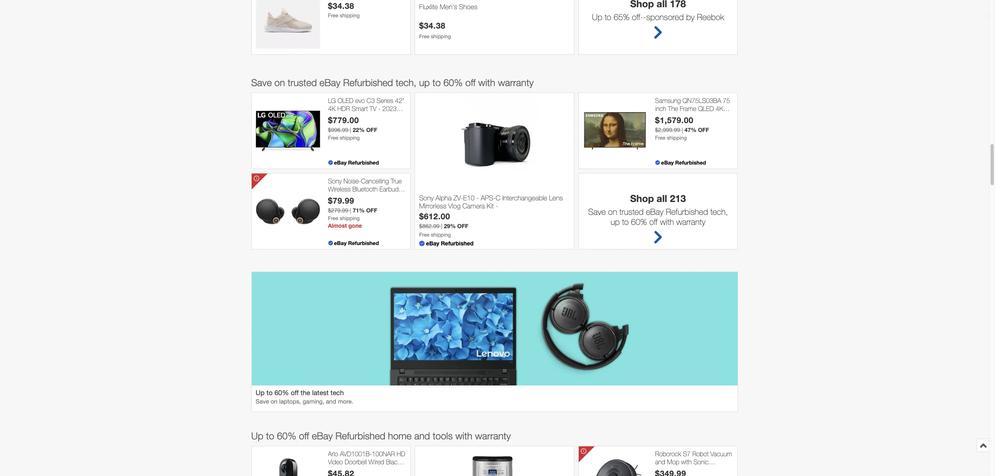 Task type: describe. For each thing, give the bounding box(es) containing it.
free inside $79.99 $279.99 | 71% off free shipping almost gone
[[328, 215, 338, 221]]

qn75ls03bafxza
[[655, 120, 708, 128]]

free inside the sony alpha zv-e10 - aps-c interchangeable lens mirrorless vlog camera kit - $612.00 $862.99 | 29% off free shipping
[[419, 232, 430, 238]]

- right kit
[[496, 202, 498, 210]]

sony for noise-
[[328, 178, 342, 185]]

refurbished inside shop all 213 save on trusted ebay refurbished tech, up to 60% off with warranty
[[666, 207, 708, 217]]

$779.00
[[328, 115, 359, 125]]

samsung
[[655, 97, 681, 104]]

smart inside lg oled evo c3 series 42" 4k hdr smart tv - 2023 model
[[352, 105, 368, 112]]

arlo avd1001b-100nar hd video doorbell wired black – certified refurbished link
[[328, 450, 406, 473]]

up inside shop all 213 save on trusted ebay refurbished tech, up to 60% off with warranty
[[611, 217, 620, 227]]

0 vertical spatial trusted
[[288, 77, 317, 88]]

with inside roborock s7 robot vacuum and mop with sonic mopping 2500pa-certified refurbished
[[681, 458, 692, 465]]

aps-
[[481, 194, 496, 202]]

c
[[496, 194, 501, 202]]

and inside up to 60% off the latest tech save on laptops, gaming, and more.
[[326, 398, 336, 405]]

camera
[[463, 202, 485, 210]]

series
[[377, 97, 393, 104]]

sony alpha zv-e10 - aps-c interchangeable lens mirrorless vlog camera kit - $612.00 $862.99 | 29% off free shipping
[[419, 194, 563, 238]]

up for up to 65% off--sponsored by reebok
[[592, 12, 603, 22]]

reebok
[[697, 12, 724, 22]]

avd1001b-
[[340, 450, 372, 458]]

off inside $779.00 $996.99 | 22% off free shipping
[[366, 126, 377, 133]]

bluetooth
[[353, 185, 378, 193]]

ebay refurbished for $612.00
[[426, 240, 474, 247]]

frame
[[680, 105, 697, 112]]

shop all 213 save on trusted ebay refurbished tech, up to 60% off with warranty
[[588, 193, 728, 227]]

0 vertical spatial $34.38
[[328, 1, 354, 10]]

fluxlite
[[419, 3, 438, 11]]

sony noise-cancelling true wireless bluetooth earbuds wf-1000xm4 - black link
[[328, 178, 406, 200]]

e10
[[463, 194, 475, 202]]

s7
[[683, 450, 691, 458]]

more.
[[338, 398, 353, 405]]

model
[[328, 113, 345, 120]]

sponsored
[[646, 12, 684, 22]]

shipping inside the sony alpha zv-e10 - aps-c interchangeable lens mirrorless vlog camera kit - $612.00 $862.99 | 29% off free shipping
[[431, 232, 451, 238]]

qled
[[698, 105, 714, 112]]

refurbished up c3 on the left
[[343, 77, 393, 88]]

up for up to 60% off ebay refurbished home and tools with warranty
[[251, 430, 263, 442]]

1 horizontal spatial and
[[414, 430, 430, 442]]

almost
[[328, 222, 347, 229]]

tools
[[433, 430, 453, 442]]

the
[[301, 389, 310, 397]]

to for up to 60% off ebay refurbished home and tools with warranty
[[266, 430, 274, 442]]

$2,999.99
[[655, 127, 680, 133]]

29%
[[444, 223, 456, 229]]

doorbell
[[345, 458, 367, 465]]

hdr inside lg oled evo c3 series 42" 4k hdr smart tv - 2023 model
[[337, 105, 350, 112]]

up for up to 60% off the latest tech save on laptops, gaming, and more.
[[256, 389, 265, 397]]

$996.99
[[328, 127, 348, 133]]

hd
[[397, 450, 405, 458]]

65%
[[614, 12, 630, 22]]

samsung qn75ls03ba 75 inch the frame qled 4k uhd hdr smart tv qn75ls03bafxza link
[[655, 97, 734, 128]]

| for $779.00
[[350, 127, 351, 133]]

- inside sony noise-cancelling true wireless bluetooth earbuds wf-1000xm4 - black
[[368, 193, 370, 200]]

lens
[[549, 194, 563, 202]]

roborock s7 robot vacuum and mop with sonic mopping 2500pa-certified refurbished
[[655, 450, 732, 476]]

ebay up lg on the top left of page
[[320, 77, 341, 88]]

lg oled evo c3 series 42" 4k hdr smart tv - 2023 model link
[[328, 97, 406, 120]]

$79.99
[[328, 195, 354, 205]]

vlog
[[448, 202, 461, 210]]

roborock
[[655, 450, 681, 458]]

| for $1,579.00
[[682, 127, 683, 133]]

arlo avd1001b-100nar hd video doorbell wired black – certified refurbished
[[328, 450, 406, 473]]

off-
[[632, 12, 644, 22]]

off inside $1,579.00 $2,999.99 | 47% off free shipping
[[698, 126, 709, 133]]

60% inside shop all 213 save on trusted ebay refurbished tech, up to 60% off with warranty
[[631, 217, 647, 227]]

smart inside samsung qn75ls03ba 75 inch the frame qled 4k uhd hdr smart tv qn75ls03bafxza
[[685, 113, 701, 120]]

wf-
[[328, 193, 339, 200]]

with inside shop all 213 save on trusted ebay refurbished tech, up to 60% off with warranty
[[660, 217, 674, 227]]

0 horizontal spatial $34.38 free shipping
[[328, 1, 360, 18]]

refurbished up noise-
[[348, 160, 379, 166]]

all
[[657, 193, 667, 204]]

wireless
[[328, 185, 351, 193]]

home
[[388, 430, 412, 442]]

by
[[686, 12, 695, 22]]

qn75ls03ba
[[683, 97, 721, 104]]

75
[[723, 97, 730, 104]]

$862.99
[[419, 223, 440, 229]]

0 vertical spatial on
[[275, 77, 285, 88]]

ebay down "almost"
[[334, 240, 347, 246]]

ebay up arlo
[[312, 430, 333, 442]]

- right e10
[[477, 194, 479, 202]]

save inside shop all 213 save on trusted ebay refurbished tech, up to 60% off with warranty
[[588, 207, 606, 217]]

2 vertical spatial warranty
[[475, 430, 511, 442]]

mop
[[667, 458, 680, 465]]

on inside up to 60% off the latest tech save on laptops, gaming, and more.
[[271, 398, 278, 405]]

lg oled evo c3 series 42" 4k hdr smart tv - 2023 model
[[328, 97, 404, 120]]

latest
[[312, 389, 329, 397]]

ebay inside shop all 213 save on trusted ebay refurbished tech, up to 60% off with warranty
[[646, 207, 664, 217]]

evo
[[355, 97, 365, 104]]

certified inside arlo avd1001b-100nar hd video doorbell wired black – certified refurbished
[[328, 466, 350, 473]]

uhd
[[655, 113, 668, 120]]

$1,579.00 $2,999.99 | 47% off free shipping
[[655, 115, 709, 141]]

up to 65% off--sponsored by reebok link
[[581, 0, 736, 52]]

shoes
[[459, 3, 478, 11]]

sony noise-cancelling true wireless bluetooth earbuds wf-1000xm4 - black
[[328, 178, 402, 200]]

to for up to 65% off--sponsored by reebok
[[605, 12, 612, 22]]

vacuum
[[711, 450, 732, 458]]

refurbished down 'gone'
[[348, 240, 379, 246]]

tv inside samsung qn75ls03ba 75 inch the frame qled 4k uhd hdr smart tv qn75ls03bafxza
[[702, 113, 709, 120]]

sony for alpha
[[419, 194, 434, 202]]

60% inside up to 60% off the latest tech save on laptops, gaming, and more.
[[275, 389, 289, 397]]

save on trusted ebay refurbished tech, up to 60% off with warranty
[[251, 77, 534, 88]]

off inside shop all 213 save on trusted ebay refurbished tech, up to 60% off with warranty
[[650, 217, 658, 227]]



Task type: vqa. For each thing, say whether or not it's contained in the screenshot.
the middle see all button
no



Task type: locate. For each thing, give the bounding box(es) containing it.
alpha
[[436, 194, 452, 202]]

inch
[[655, 105, 667, 112]]

1 horizontal spatial sony
[[419, 194, 434, 202]]

sony inside sony noise-cancelling true wireless bluetooth earbuds wf-1000xm4 - black
[[328, 178, 342, 185]]

robot
[[693, 450, 709, 458]]

0 vertical spatial sony
[[328, 178, 342, 185]]

2 horizontal spatial and
[[655, 458, 666, 465]]

4k
[[328, 105, 336, 112], [716, 105, 724, 112]]

certified inside roborock s7 robot vacuum and mop with sonic mopping 2500pa-certified refurbished
[[704, 466, 726, 473]]

sony up the wireless
[[328, 178, 342, 185]]

0 horizontal spatial and
[[326, 398, 336, 405]]

100nar
[[372, 450, 395, 458]]

off inside $79.99 $279.99 | 71% off free shipping almost gone
[[366, 207, 377, 214]]

47%
[[685, 126, 697, 133]]

to
[[605, 12, 612, 22], [433, 77, 441, 88], [622, 217, 629, 227], [267, 389, 273, 397], [266, 430, 274, 442]]

off
[[466, 77, 476, 88], [366, 126, 377, 133], [698, 126, 709, 133], [366, 207, 377, 214], [650, 217, 658, 227], [458, 223, 469, 229], [291, 389, 299, 397], [299, 430, 309, 442]]

gone
[[349, 222, 362, 229]]

0 vertical spatial and
[[326, 398, 336, 405]]

with
[[478, 77, 495, 88], [660, 217, 674, 227], [456, 430, 473, 442], [681, 458, 692, 465]]

free
[[328, 12, 338, 18], [419, 33, 430, 39], [328, 135, 338, 141], [655, 135, 666, 141], [328, 215, 338, 221], [419, 232, 430, 238]]

up
[[592, 12, 603, 22], [256, 389, 265, 397], [251, 430, 263, 442]]

tech, inside shop all 213 save on trusted ebay refurbished tech, up to 60% off with warranty
[[711, 207, 728, 217]]

interchangeable
[[503, 194, 547, 202]]

$34.38
[[328, 1, 354, 10], [419, 20, 446, 30]]

kit
[[487, 202, 494, 210]]

ebay down all
[[646, 207, 664, 217]]

refurbished inside arlo avd1001b-100nar hd video doorbell wired black – certified refurbished
[[352, 466, 384, 473]]

1 vertical spatial $34.38 free shipping
[[419, 20, 451, 39]]

0 vertical spatial smart
[[352, 105, 368, 112]]

$34.38 free shipping
[[328, 1, 360, 18], [419, 20, 451, 39]]

| inside $779.00 $996.99 | 22% off free shipping
[[350, 127, 351, 133]]

smart down evo
[[352, 105, 368, 112]]

off inside the sony alpha zv-e10 - aps-c interchangeable lens mirrorless vlog camera kit - $612.00 $862.99 | 29% off free shipping
[[458, 223, 469, 229]]

mirrorless
[[419, 202, 447, 210]]

1 vertical spatial warranty
[[677, 217, 706, 227]]

ebay refurbished down 'gone'
[[334, 240, 379, 246]]

$79.99 $279.99 | 71% off free shipping almost gone
[[328, 195, 377, 229]]

black inside sony noise-cancelling true wireless bluetooth earbuds wf-1000xm4 - black
[[372, 193, 387, 200]]

1 vertical spatial smart
[[685, 113, 701, 120]]

up inside up to 60% off the latest tech save on laptops, gaming, and more.
[[256, 389, 265, 397]]

shipping inside $1,579.00 $2,999.99 | 47% off free shipping
[[667, 135, 687, 141]]

| for $79.99
[[350, 207, 351, 214]]

- down "series"
[[378, 105, 381, 112]]

refurbished inside roborock s7 robot vacuum and mop with sonic mopping 2500pa-certified refurbished
[[655, 474, 687, 476]]

save
[[251, 77, 272, 88], [588, 207, 606, 217], [256, 398, 269, 405]]

4k inside samsung qn75ls03ba 75 inch the frame qled 4k uhd hdr smart tv qn75ls03bafxza
[[716, 105, 724, 112]]

0 horizontal spatial trusted
[[288, 77, 317, 88]]

certified
[[328, 466, 350, 473], [704, 466, 726, 473]]

| left 22%
[[350, 127, 351, 133]]

refurbished down mopping
[[655, 474, 687, 476]]

0 vertical spatial up
[[419, 77, 430, 88]]

wired
[[369, 458, 384, 465]]

and down the tech
[[326, 398, 336, 405]]

2500pa-
[[681, 466, 704, 473]]

2 4k from the left
[[716, 105, 724, 112]]

lg
[[328, 97, 336, 104]]

hdr inside samsung qn75ls03ba 75 inch the frame qled 4k uhd hdr smart tv qn75ls03bafxza
[[670, 113, 683, 120]]

sonic
[[694, 458, 709, 465]]

1 vertical spatial hdr
[[670, 113, 683, 120]]

0 vertical spatial warranty
[[498, 77, 534, 88]]

1 horizontal spatial certified
[[704, 466, 726, 473]]

trusted
[[288, 77, 317, 88], [620, 207, 644, 217]]

black inside arlo avd1001b-100nar hd video doorbell wired black – certified refurbished
[[386, 458, 401, 465]]

certified down video
[[328, 466, 350, 473]]

0 horizontal spatial sony
[[328, 178, 342, 185]]

$779.00 $996.99 | 22% off free shipping
[[328, 115, 377, 141]]

shipping
[[340, 12, 360, 18], [431, 33, 451, 39], [340, 135, 360, 141], [667, 135, 687, 141], [340, 215, 360, 221], [431, 232, 451, 238]]

and left tools
[[414, 430, 430, 442]]

$612.00
[[419, 211, 450, 221]]

$1,579.00
[[655, 115, 694, 125]]

1 vertical spatial on
[[608, 207, 617, 217]]

arlo
[[328, 450, 338, 458]]

to inside up to 60% off the latest tech save on laptops, gaming, and more.
[[267, 389, 273, 397]]

on
[[275, 77, 285, 88], [608, 207, 617, 217], [271, 398, 278, 405]]

1 vertical spatial trusted
[[620, 207, 644, 217]]

1 horizontal spatial trusted
[[620, 207, 644, 217]]

refurbished
[[343, 77, 393, 88], [348, 160, 379, 166], [675, 160, 706, 166], [666, 207, 708, 217], [348, 240, 379, 246], [441, 240, 474, 247], [336, 430, 385, 442], [352, 466, 384, 473], [655, 474, 687, 476]]

on inside shop all 213 save on trusted ebay refurbished tech, up to 60% off with warranty
[[608, 207, 617, 217]]

tech
[[331, 389, 344, 397]]

| inside $1,579.00 $2,999.99 | 47% off free shipping
[[682, 127, 683, 133]]

warranty inside shop all 213 save on trusted ebay refurbished tech, up to 60% off with warranty
[[677, 217, 706, 227]]

up to 60% off the latest tech save on laptops, gaming, and more.
[[256, 389, 353, 405]]

- inside lg oled evo c3 series 42" 4k hdr smart tv - 2023 model
[[378, 105, 381, 112]]

ebay refurbished for $1,579.00
[[661, 160, 706, 166]]

free inside $1,579.00 $2,999.99 | 47% off free shipping
[[655, 135, 666, 141]]

black left –
[[386, 458, 401, 465]]

and inside roborock s7 robot vacuum and mop with sonic mopping 2500pa-certified refurbished
[[655, 458, 666, 465]]

mopping
[[655, 466, 679, 473]]

c3
[[367, 97, 375, 104]]

zv-
[[454, 194, 463, 202]]

0 horizontal spatial 4k
[[328, 105, 336, 112]]

1 horizontal spatial tv
[[702, 113, 709, 120]]

save inside up to 60% off the latest tech save on laptops, gaming, and more.
[[256, 398, 269, 405]]

| left the 71%
[[350, 207, 351, 214]]

2 vertical spatial up
[[251, 430, 263, 442]]

- down bluetooth
[[368, 193, 370, 200]]

and up mopping
[[655, 458, 666, 465]]

refurbished up avd1001b-
[[336, 430, 385, 442]]

ebay down $862.99
[[426, 240, 440, 247]]

true
[[391, 178, 402, 185]]

tv inside lg oled evo c3 series 42" 4k hdr smart tv - 2023 model
[[370, 105, 377, 112]]

certified down sonic
[[704, 466, 726, 473]]

–
[[403, 458, 406, 465]]

ebay refurbished down 47%
[[661, 160, 706, 166]]

to for up to 60% off the latest tech save on laptops, gaming, and more.
[[267, 389, 273, 397]]

$279.99
[[328, 207, 348, 214]]

2 vertical spatial on
[[271, 398, 278, 405]]

ebay refurbished up noise-
[[334, 160, 379, 166]]

| inside the sony alpha zv-e10 - aps-c interchangeable lens mirrorless vlog camera kit - $612.00 $862.99 | 29% off free shipping
[[441, 223, 443, 229]]

refurbished down 47%
[[675, 160, 706, 166]]

60%
[[444, 77, 463, 88], [631, 217, 647, 227], [275, 389, 289, 397], [277, 430, 296, 442]]

0 horizontal spatial hdr
[[337, 105, 350, 112]]

ebay up noise-
[[334, 160, 347, 166]]

1 horizontal spatial 4k
[[716, 105, 724, 112]]

gaming,
[[303, 398, 324, 405]]

off inside up to 60% off the latest tech save on laptops, gaming, and more.
[[291, 389, 299, 397]]

refurbished down 29%
[[441, 240, 474, 247]]

fluxlite men's shoes
[[419, 3, 478, 11]]

to inside shop all 213 save on trusted ebay refurbished tech, up to 60% off with warranty
[[622, 217, 629, 227]]

up to 60% off ebay refurbished home and tools with warranty
[[251, 430, 511, 442]]

0 horizontal spatial $34.38
[[328, 1, 354, 10]]

1 horizontal spatial $34.38
[[419, 20, 446, 30]]

0 horizontal spatial tv
[[370, 105, 377, 112]]

black
[[372, 193, 387, 200], [386, 458, 401, 465]]

1000xm4
[[339, 193, 366, 200]]

ebay down $2,999.99
[[661, 160, 674, 166]]

42"
[[395, 97, 404, 104]]

1 horizontal spatial hdr
[[670, 113, 683, 120]]

0 vertical spatial tv
[[370, 105, 377, 112]]

| inside $79.99 $279.99 | 71% off free shipping almost gone
[[350, 207, 351, 214]]

cancelling
[[361, 178, 389, 185]]

213
[[670, 193, 686, 204]]

men's
[[440, 3, 457, 11]]

1 vertical spatial sony
[[419, 194, 434, 202]]

sony
[[328, 178, 342, 185], [419, 194, 434, 202]]

2 vertical spatial and
[[655, 458, 666, 465]]

2023
[[382, 105, 397, 112]]

1 vertical spatial and
[[414, 430, 430, 442]]

shipping inside $779.00 $996.99 | 22% off free shipping
[[340, 135, 360, 141]]

0 horizontal spatial smart
[[352, 105, 368, 112]]

1 horizontal spatial $34.38 free shipping
[[419, 20, 451, 39]]

ebay
[[320, 77, 341, 88], [334, 160, 347, 166], [661, 160, 674, 166], [646, 207, 664, 217], [334, 240, 347, 246], [426, 240, 440, 247], [312, 430, 333, 442]]

earbuds
[[380, 185, 402, 193]]

free inside $779.00 $996.99 | 22% off free shipping
[[328, 135, 338, 141]]

sony up mirrorless
[[419, 194, 434, 202]]

1 vertical spatial up
[[611, 217, 620, 227]]

shop
[[630, 193, 654, 204]]

smart down frame
[[685, 113, 701, 120]]

0 horizontal spatial certified
[[328, 466, 350, 473]]

0 horizontal spatial tech,
[[396, 77, 417, 88]]

refurbished down '213'
[[666, 207, 708, 217]]

2 certified from the left
[[704, 466, 726, 473]]

samsung qn75ls03ba 75 inch the frame qled 4k uhd hdr smart tv qn75ls03bafxza
[[655, 97, 730, 128]]

black down earbuds
[[372, 193, 387, 200]]

| left 29%
[[441, 223, 443, 229]]

1 vertical spatial up
[[256, 389, 265, 397]]

hdr down oled
[[337, 105, 350, 112]]

1 vertical spatial tech,
[[711, 207, 728, 217]]

0 vertical spatial $34.38 free shipping
[[328, 1, 360, 18]]

laptops,
[[279, 398, 301, 405]]

1 vertical spatial tv
[[702, 113, 709, 120]]

tv down c3 on the left
[[370, 105, 377, 112]]

1 4k from the left
[[328, 105, 336, 112]]

1 vertical spatial save
[[588, 207, 606, 217]]

roborock s7 robot vacuum and mop with sonic mopping 2500pa-certified refurbished link
[[655, 450, 734, 476]]

tech,
[[396, 77, 417, 88], [711, 207, 728, 217]]

sony inside the sony alpha zv-e10 - aps-c interchangeable lens mirrorless vlog camera kit - $612.00 $862.99 | 29% off free shipping
[[419, 194, 434, 202]]

trusted inside shop all 213 save on trusted ebay refurbished tech, up to 60% off with warranty
[[620, 207, 644, 217]]

4k down 75
[[716, 105, 724, 112]]

1 vertical spatial $34.38
[[419, 20, 446, 30]]

warranty
[[498, 77, 534, 88], [677, 217, 706, 227], [475, 430, 511, 442]]

1 horizontal spatial up
[[611, 217, 620, 227]]

up
[[419, 77, 430, 88], [611, 217, 620, 227]]

shipping inside $79.99 $279.99 | 71% off free shipping almost gone
[[340, 215, 360, 221]]

tv down qled
[[702, 113, 709, 120]]

hdr down 'the'
[[670, 113, 683, 120]]

sony alpha zv-e10 - aps-c interchangeable lens mirrorless vlog camera kit - link
[[419, 194, 570, 211]]

4k inside lg oled evo c3 series 42" 4k hdr smart tv - 2023 model
[[328, 105, 336, 112]]

0 vertical spatial save
[[251, 77, 272, 88]]

smart
[[352, 105, 368, 112], [685, 113, 701, 120]]

0 vertical spatial up
[[592, 12, 603, 22]]

0 horizontal spatial up
[[419, 77, 430, 88]]

oled
[[338, 97, 354, 104]]

2 vertical spatial save
[[256, 398, 269, 405]]

- right '65%'
[[643, 12, 646, 22]]

1 certified from the left
[[328, 466, 350, 473]]

the
[[668, 105, 678, 112]]

hdr
[[337, 105, 350, 112], [670, 113, 683, 120]]

0 vertical spatial black
[[372, 193, 387, 200]]

1 vertical spatial black
[[386, 458, 401, 465]]

-
[[643, 12, 646, 22], [378, 105, 381, 112], [368, 193, 370, 200], [477, 194, 479, 202], [496, 202, 498, 210]]

1 horizontal spatial smart
[[685, 113, 701, 120]]

1 horizontal spatial tech,
[[711, 207, 728, 217]]

4k down lg on the top left of page
[[328, 105, 336, 112]]

ebay refurbished down 29%
[[426, 240, 474, 247]]

| left 47%
[[682, 127, 683, 133]]

0 vertical spatial tech,
[[396, 77, 417, 88]]

22%
[[353, 126, 365, 133]]

71%
[[353, 207, 365, 214]]

refurbished down the wired
[[352, 466, 384, 473]]

ebay refurbished for $779.00
[[334, 160, 379, 166]]

0 vertical spatial hdr
[[337, 105, 350, 112]]



